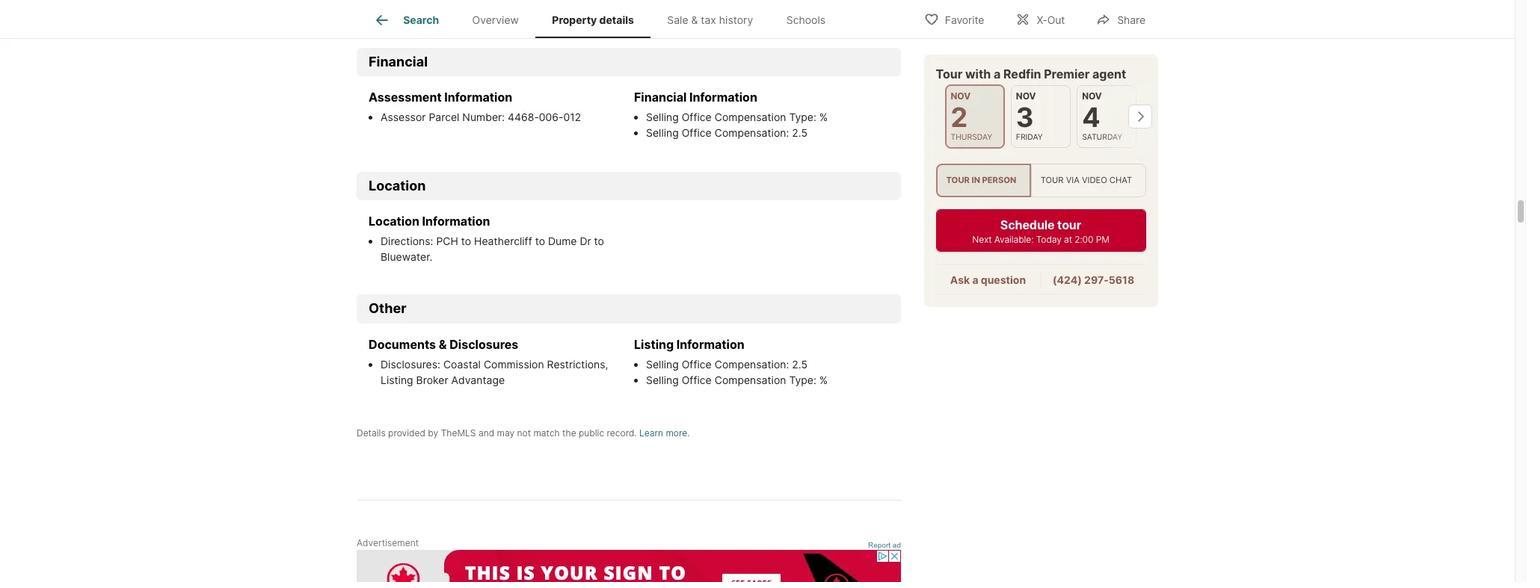 Task type: vqa. For each thing, say whether or not it's contained in the screenshot.
this.
no



Task type: locate. For each thing, give the bounding box(es) containing it.
information inside assessment information assessor parcel number: 4468-006-012
[[444, 90, 512, 105]]

compensation:
[[715, 127, 789, 139], [715, 358, 789, 371]]

0 vertical spatial type:
[[789, 111, 816, 124]]

nov down the agent
[[1082, 90, 1102, 101]]

1 selling from the top
[[646, 111, 679, 124]]

share button
[[1084, 3, 1158, 34]]

2 2.5 from the top
[[792, 358, 807, 371]]

property
[[381, 4, 424, 16], [552, 14, 597, 26]]

1 location from the top
[[369, 178, 426, 194]]

information for listing
[[676, 337, 744, 352]]

1 vertical spatial listing
[[381, 374, 413, 387]]

tour
[[936, 66, 963, 81], [947, 175, 970, 185], [1041, 175, 1064, 185]]

3 nov from the left
[[1082, 90, 1102, 101]]

thursday
[[951, 132, 993, 141]]

1 2.5 from the top
[[792, 127, 807, 139]]

updated/remodeled
[[480, 4, 582, 16]]

1 type: from the top
[[789, 111, 816, 124]]

public
[[579, 428, 604, 439]]

0 horizontal spatial &
[[439, 337, 447, 352]]

1 horizontal spatial property
[[552, 14, 597, 26]]

favorite button
[[911, 3, 997, 34]]

4
[[1082, 100, 1101, 133]]

location up 'location information'
[[369, 178, 426, 194]]

type: inside financial information selling office compensation type: % selling office compensation: 2.5
[[789, 111, 816, 124]]

2 horizontal spatial nov
[[1082, 90, 1102, 101]]

commission
[[484, 358, 544, 371]]

1 vertical spatial compensation:
[[715, 358, 789, 371]]

nov down with
[[951, 90, 971, 101]]

financial
[[369, 54, 428, 69], [634, 90, 687, 105]]

0 horizontal spatial listing
[[381, 374, 413, 387]]

0 horizontal spatial property
[[381, 4, 424, 16]]

1 horizontal spatial &
[[691, 14, 698, 26]]

listing inside the coastal commission restrictions, listing broker advantage
[[381, 374, 413, 387]]

& left tax
[[691, 14, 698, 26]]

favorite
[[945, 13, 984, 26]]

compensation
[[715, 111, 786, 124], [715, 374, 786, 387]]

ask a question
[[951, 273, 1026, 286]]

2 office from the top
[[682, 127, 712, 139]]

1 nov from the left
[[951, 90, 971, 101]]

history
[[719, 14, 753, 26]]

% inside financial information selling office compensation type: % selling office compensation: 2.5
[[819, 111, 828, 124]]

& up the coastal
[[439, 337, 447, 352]]

ad
[[893, 541, 901, 550]]

a right ask
[[973, 273, 979, 286]]

nov for 4
[[1082, 90, 1102, 101]]

financial information selling office compensation type: % selling office compensation: 2.5
[[634, 90, 828, 139]]

1 vertical spatial financial
[[634, 90, 687, 105]]

financial inside financial information selling office compensation type: % selling office compensation: 2.5
[[634, 90, 687, 105]]

0 horizontal spatial financial
[[369, 54, 428, 69]]

ask a question link
[[951, 273, 1026, 286]]

1 % from the top
[[819, 111, 828, 124]]

2 type: from the top
[[789, 374, 816, 387]]

listing information selling office compensation: 2.5 selling office compensation type: %
[[634, 337, 828, 387]]

x-out button
[[1003, 3, 1078, 34]]

person
[[982, 175, 1017, 185]]

via
[[1066, 175, 1080, 185]]

1 compensation: from the top
[[715, 127, 789, 139]]

property left 'condition:'
[[381, 4, 424, 16]]

information inside listing information selling office compensation: 2.5 selling office compensation type: %
[[676, 337, 744, 352]]

0 vertical spatial &
[[691, 14, 698, 26]]

tour via video chat
[[1041, 175, 1132, 185]]

record.
[[607, 428, 637, 439]]

a
[[994, 66, 1001, 81], [973, 273, 979, 286]]

information for assessment
[[444, 90, 512, 105]]

4 office from the top
[[682, 374, 712, 387]]

compensation inside financial information selling office compensation type: % selling office compensation: 2.5
[[715, 111, 786, 124]]

& inside tab
[[691, 14, 698, 26]]

0 vertical spatial 2.5
[[792, 127, 807, 139]]

property inside tab
[[552, 14, 597, 26]]

saturday
[[1082, 132, 1123, 141]]

financial for financial information selling office compensation type: % selling office compensation: 2.5
[[634, 90, 687, 105]]

tour left in
[[947, 175, 970, 185]]

tour for tour with a redfin premier agent
[[936, 66, 963, 81]]

1 horizontal spatial nov
[[1016, 90, 1036, 101]]

297-
[[1085, 273, 1109, 286]]

agent
[[1093, 66, 1127, 81]]

1 vertical spatial &
[[439, 337, 447, 352]]

1 horizontal spatial a
[[994, 66, 1001, 81]]

2 % from the top
[[819, 374, 828, 387]]

1 horizontal spatial financial
[[634, 90, 687, 105]]

1 office from the top
[[682, 111, 712, 124]]

schools
[[786, 14, 826, 26]]

to left dume
[[535, 235, 545, 248]]

% inside listing information selling office compensation: 2.5 selling office compensation type: %
[[819, 374, 828, 387]]

3
[[1016, 100, 1034, 133]]

parcel
[[429, 111, 459, 124]]

bluewater.
[[381, 251, 432, 264]]

heathercliff
[[474, 235, 532, 248]]

information inside financial information selling office compensation type: % selling office compensation: 2.5
[[689, 90, 757, 105]]

office
[[682, 111, 712, 124], [682, 127, 712, 139], [682, 358, 712, 371], [682, 374, 712, 387]]

0 vertical spatial a
[[994, 66, 1001, 81]]

tour left "via"
[[1041, 175, 1064, 185]]

012
[[563, 111, 581, 124]]

2 compensation from the top
[[715, 374, 786, 387]]

redfin
[[1004, 66, 1042, 81]]

in
[[972, 175, 981, 185]]

tab list
[[357, 0, 854, 38]]

location up the 'directions:'
[[369, 214, 419, 229]]

1 horizontal spatial to
[[535, 235, 545, 248]]

out
[[1047, 13, 1065, 26]]

1 vertical spatial type:
[[789, 374, 816, 387]]

1 to from the left
[[461, 235, 471, 248]]

coastal commission restrictions, listing broker advantage
[[381, 358, 608, 387]]

type:
[[789, 111, 816, 124], [789, 374, 816, 387]]

nov inside nov 3 friday
[[1016, 90, 1036, 101]]

compensation: inside financial information selling office compensation type: % selling office compensation: 2.5
[[715, 127, 789, 139]]

2 horizontal spatial to
[[594, 235, 604, 248]]

2 nov from the left
[[1016, 90, 1036, 101]]

0 vertical spatial compensation
[[715, 111, 786, 124]]

(424) 297-5618
[[1053, 273, 1135, 286]]

disclosures
[[450, 337, 518, 352]]

0 vertical spatial compensation:
[[715, 127, 789, 139]]

1 horizontal spatial listing
[[634, 337, 674, 352]]

(424)
[[1053, 273, 1082, 286]]

0 vertical spatial financial
[[369, 54, 428, 69]]

disclosures:
[[381, 358, 443, 371]]

0 vertical spatial %
[[819, 111, 828, 124]]

2 compensation: from the top
[[715, 358, 789, 371]]

financial for financial
[[369, 54, 428, 69]]

0 horizontal spatial nov
[[951, 90, 971, 101]]

nov down redfin
[[1016, 90, 1036, 101]]

nov inside nov 4 saturday
[[1082, 90, 1102, 101]]

themls
[[441, 428, 476, 439]]

location
[[369, 178, 426, 194], [369, 214, 419, 229]]

listing inside listing information selling office compensation: 2.5 selling office compensation type: %
[[634, 337, 674, 352]]

property left details
[[552, 14, 597, 26]]

1 compensation from the top
[[715, 111, 786, 124]]

0 vertical spatial location
[[369, 178, 426, 194]]

pch
[[436, 235, 458, 248]]

1 vertical spatial location
[[369, 214, 419, 229]]

tour left with
[[936, 66, 963, 81]]

to right 'pch'
[[461, 235, 471, 248]]

condition:
[[426, 4, 477, 16]]

search
[[403, 14, 439, 26]]

0 horizontal spatial to
[[461, 235, 471, 248]]

details provided by themls and may not match the public record. learn more.
[[357, 428, 690, 439]]

location for location information
[[369, 214, 419, 229]]

selling
[[646, 111, 679, 124], [646, 127, 679, 139], [646, 358, 679, 371], [646, 374, 679, 387]]

2 location from the top
[[369, 214, 419, 229]]

list box
[[936, 163, 1146, 197]]

tour
[[1058, 217, 1082, 232]]

%
[[819, 111, 828, 124], [819, 374, 828, 387]]

1 vertical spatial %
[[819, 374, 828, 387]]

may
[[497, 428, 515, 439]]

property details tab
[[535, 2, 651, 38]]

sale & tax history tab
[[651, 2, 770, 38]]

0 vertical spatial listing
[[634, 337, 674, 352]]

today
[[1036, 233, 1062, 245]]

to right dr
[[594, 235, 604, 248]]

nov inside nov 2 thursday
[[951, 90, 971, 101]]

1 vertical spatial 2.5
[[792, 358, 807, 371]]

nov
[[951, 90, 971, 101], [1016, 90, 1036, 101], [1082, 90, 1102, 101]]

None button
[[945, 84, 1005, 148], [1011, 84, 1071, 148], [1077, 84, 1137, 148], [945, 84, 1005, 148], [1011, 84, 1071, 148], [1077, 84, 1137, 148]]

more.
[[666, 428, 690, 439]]

property for property condition: updated/remodeled
[[381, 4, 424, 16]]

number:
[[462, 111, 505, 124]]

2 to from the left
[[535, 235, 545, 248]]

listing
[[634, 337, 674, 352], [381, 374, 413, 387]]

006-
[[539, 111, 563, 124]]

ask
[[951, 273, 970, 286]]

a right with
[[994, 66, 1001, 81]]

1 vertical spatial compensation
[[715, 374, 786, 387]]

schedule tour next available: today at 2:00 pm
[[973, 217, 1110, 245]]

0 horizontal spatial a
[[973, 273, 979, 286]]



Task type: describe. For each thing, give the bounding box(es) containing it.
chat
[[1110, 175, 1132, 185]]

and
[[478, 428, 494, 439]]

nov 3 friday
[[1016, 90, 1043, 141]]

coastal
[[443, 358, 481, 371]]

& for documents
[[439, 337, 447, 352]]

1 vertical spatial a
[[973, 273, 979, 286]]

ad region
[[357, 550, 901, 582]]

compensation inside listing information selling office compensation: 2.5 selling office compensation type: %
[[715, 374, 786, 387]]

3 to from the left
[[594, 235, 604, 248]]

details
[[357, 428, 386, 439]]

report
[[868, 541, 891, 550]]

assessment information assessor parcel number: 4468-006-012
[[369, 90, 581, 124]]

by
[[428, 428, 438, 439]]

video
[[1082, 175, 1108, 185]]

4468-
[[508, 111, 539, 124]]

pm
[[1096, 233, 1110, 245]]

broker
[[416, 374, 448, 387]]

not
[[517, 428, 531, 439]]

schedule
[[1001, 217, 1055, 232]]

assessor
[[381, 111, 426, 124]]

match
[[533, 428, 560, 439]]

advertisement
[[357, 538, 419, 549]]

provided
[[388, 428, 425, 439]]

next image
[[1128, 104, 1152, 128]]

(424) 297-5618 link
[[1053, 273, 1135, 286]]

x-out
[[1037, 13, 1065, 26]]

tax
[[701, 14, 716, 26]]

2 selling from the top
[[646, 127, 679, 139]]

4 selling from the top
[[646, 374, 679, 387]]

directions:
[[381, 235, 436, 248]]

advantage
[[451, 374, 505, 387]]

information for financial
[[689, 90, 757, 105]]

& for sale
[[691, 14, 698, 26]]

2.5 inside listing information selling office compensation: 2.5 selling office compensation type: %
[[792, 358, 807, 371]]

dume
[[548, 235, 577, 248]]

sale
[[667, 14, 688, 26]]

5618
[[1109, 273, 1135, 286]]

information for location
[[422, 214, 490, 229]]

the
[[562, 428, 576, 439]]

overview tab
[[456, 2, 535, 38]]

property details
[[552, 14, 634, 26]]

search link
[[373, 11, 439, 29]]

tab list containing search
[[357, 0, 854, 38]]

other
[[369, 301, 406, 317]]

schools tab
[[770, 2, 842, 38]]

nov for 3
[[1016, 90, 1036, 101]]

nov for 2
[[951, 90, 971, 101]]

2:00
[[1075, 233, 1094, 245]]

3 selling from the top
[[646, 358, 679, 371]]

2.5 inside financial information selling office compensation type: % selling office compensation: 2.5
[[792, 127, 807, 139]]

premier
[[1044, 66, 1090, 81]]

nov 4 saturday
[[1082, 90, 1123, 141]]

type: inside listing information selling office compensation: 2.5 selling office compensation type: %
[[789, 374, 816, 387]]

tour with a redfin premier agent
[[936, 66, 1127, 81]]

report ad button
[[868, 541, 901, 552]]

3 office from the top
[[682, 358, 712, 371]]

pch to heathercliff to dume dr to bluewater.
[[381, 235, 604, 264]]

tour for tour in person
[[947, 175, 970, 185]]

sale & tax history
[[667, 14, 753, 26]]

learn
[[639, 428, 663, 439]]

available:
[[995, 233, 1034, 245]]

restrictions,
[[547, 358, 608, 371]]

property for property details
[[552, 14, 597, 26]]

nov 2 thursday
[[951, 90, 993, 141]]

location for location
[[369, 178, 426, 194]]

list box containing tour in person
[[936, 163, 1146, 197]]

friday
[[1016, 132, 1043, 141]]

documents & disclosures
[[369, 337, 518, 352]]

assessment
[[369, 90, 442, 105]]

report ad
[[868, 541, 901, 550]]

question
[[981, 273, 1026, 286]]

at
[[1064, 233, 1073, 245]]

share
[[1117, 13, 1145, 26]]

tour for tour via video chat
[[1041, 175, 1064, 185]]

tour in person
[[947, 175, 1017, 185]]

location information
[[369, 214, 490, 229]]

overview
[[472, 14, 519, 26]]

with
[[966, 66, 991, 81]]

compensation: inside listing information selling office compensation: 2.5 selling office compensation type: %
[[715, 358, 789, 371]]

documents
[[369, 337, 436, 352]]

details
[[599, 14, 634, 26]]

next
[[973, 233, 992, 245]]

2
[[951, 100, 968, 133]]



